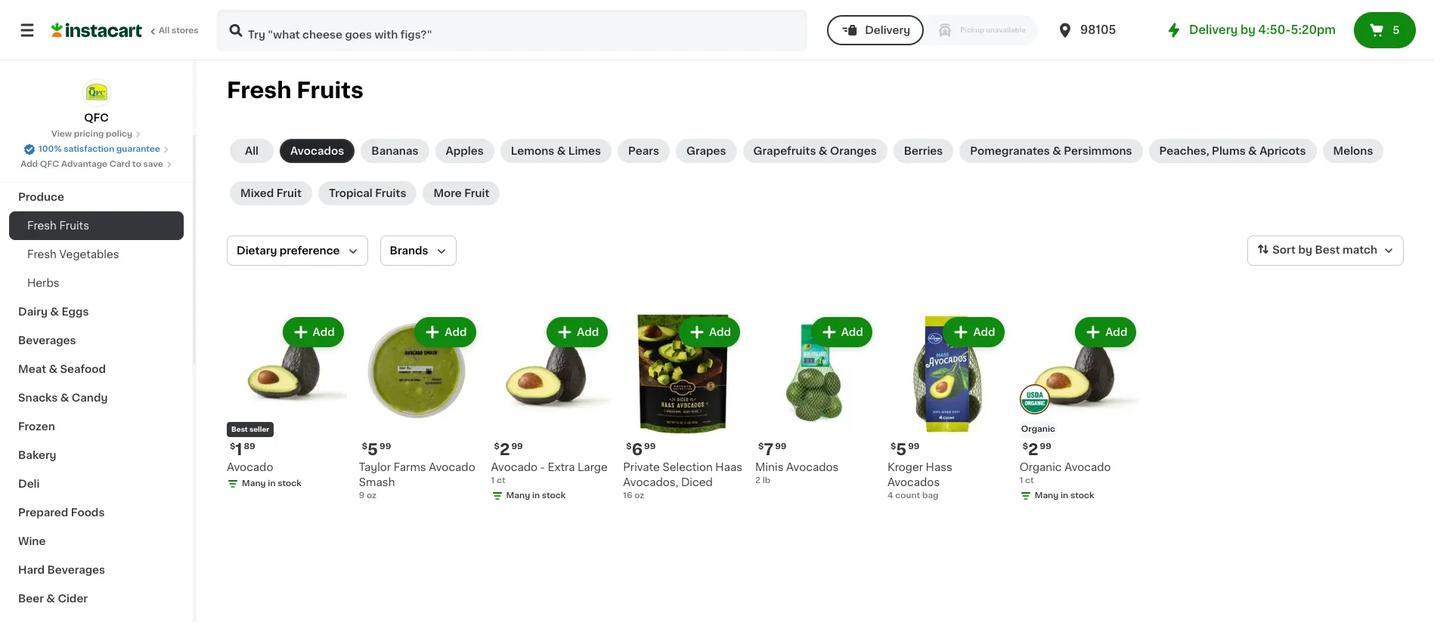 Task type: vqa. For each thing, say whether or not it's contained in the screenshot.


Task type: locate. For each thing, give the bounding box(es) containing it.
99 up organic avocado 1 ct
[[1040, 443, 1051, 451]]

many in stock down organic avocado 1 ct
[[1035, 492, 1094, 500]]

1 fruit from the left
[[276, 188, 302, 199]]

lemons & limes
[[511, 146, 601, 156]]

2 horizontal spatial stock
[[1070, 492, 1094, 500]]

$ left 89
[[230, 443, 235, 451]]

2 horizontal spatial in
[[1061, 492, 1068, 500]]

product group containing 6
[[623, 315, 743, 503]]

many in stock down 89
[[242, 480, 302, 488]]

0 horizontal spatial fresh fruits
[[27, 221, 89, 231]]

$ inside $ 7 99
[[758, 443, 764, 451]]

dietary preference button
[[227, 236, 368, 266]]

add button for avocado
[[284, 319, 342, 346]]

99 up taylor
[[380, 443, 391, 451]]

avocado inside avocado - extra large 1 ct
[[491, 463, 538, 473]]

by for sort
[[1298, 245, 1312, 256]]

2 avocado from the left
[[429, 463, 475, 473]]

7 product group from the left
[[1020, 315, 1140, 506]]

Best match Sort by field
[[1248, 236, 1404, 266]]

1 vertical spatial best
[[231, 426, 248, 433]]

$ up private
[[626, 443, 632, 451]]

all stores
[[159, 26, 199, 35]]

mixed fruit
[[240, 188, 302, 199]]

berries link
[[893, 139, 954, 163]]

$ up taylor
[[362, 443, 368, 451]]

fresh for fresh vegetables link
[[27, 249, 57, 260]]

add for private selection haas avocados, diced
[[709, 327, 731, 338]]

2 horizontal spatial avocados
[[887, 478, 940, 488]]

99 for kroger hass avocados
[[908, 443, 920, 451]]

$
[[230, 443, 235, 451], [758, 443, 764, 451], [362, 443, 368, 451], [494, 443, 500, 451], [626, 443, 632, 451], [890, 443, 896, 451], [1023, 443, 1028, 451]]

hard beverages link
[[9, 556, 184, 585]]

1 horizontal spatial $ 5 99
[[890, 442, 920, 458]]

dairy
[[18, 307, 48, 318]]

in down organic avocado 1 ct
[[1061, 492, 1068, 500]]

peaches, plums & apricots
[[1159, 146, 1306, 156]]

1 horizontal spatial 2
[[755, 477, 761, 485]]

100%
[[39, 145, 62, 153]]

1 horizontal spatial qfc
[[84, 113, 109, 123]]

5 product group from the left
[[755, 315, 875, 487]]

4 $ from the left
[[494, 443, 500, 451]]

cider
[[58, 594, 88, 605]]

& inside 'link'
[[50, 307, 59, 318]]

by left 4:50-
[[1241, 24, 1256, 36]]

$ 1 89
[[230, 442, 255, 458]]

5 add button from the left
[[812, 319, 871, 346]]

99
[[775, 443, 787, 451], [380, 443, 391, 451], [511, 443, 523, 451], [644, 443, 656, 451], [908, 443, 920, 451], [1040, 443, 1051, 451]]

5 for taylor farms avocado smash
[[368, 442, 378, 458]]

& left limes
[[557, 146, 566, 156]]

2 horizontal spatial many
[[1035, 492, 1059, 500]]

avocados up tropical
[[290, 146, 344, 156]]

dietary preference
[[237, 246, 340, 256]]

beer
[[18, 594, 44, 605]]

0 horizontal spatial fruit
[[276, 188, 302, 199]]

0 horizontal spatial delivery
[[865, 25, 910, 36]]

fresh up all link
[[227, 79, 291, 101]]

2 oz from the left
[[634, 492, 644, 500]]

lb
[[763, 477, 771, 485]]

peaches, plums & apricots link
[[1149, 139, 1317, 163]]

1 vertical spatial qfc
[[40, 160, 59, 169]]

99 inside $ 6 99
[[644, 443, 656, 451]]

best seller
[[231, 426, 269, 433]]

0 horizontal spatial 1
[[235, 442, 242, 458]]

avocados up count on the right
[[887, 478, 940, 488]]

7 add button from the left
[[1077, 319, 1135, 346]]

brands
[[390, 246, 428, 256]]

2 left lb
[[755, 477, 761, 485]]

0 horizontal spatial $ 5 99
[[362, 442, 391, 458]]

1 horizontal spatial in
[[532, 492, 540, 500]]

best inside field
[[1315, 245, 1340, 256]]

oz right 9
[[367, 492, 377, 500]]

0 horizontal spatial qfc
[[40, 160, 59, 169]]

add button for organic avocado
[[1077, 319, 1135, 346]]

2 horizontal spatial 2
[[1028, 442, 1038, 458]]

0 horizontal spatial ct
[[497, 477, 505, 485]]

1 vertical spatial all
[[245, 146, 259, 156]]

lemons & limes link
[[500, 139, 612, 163]]

fruits up the fresh vegetables
[[59, 221, 89, 231]]

1 add button from the left
[[284, 319, 342, 346]]

2 horizontal spatial many in stock
[[1035, 492, 1094, 500]]

oz
[[367, 492, 377, 500], [634, 492, 644, 500]]

bakery link
[[9, 442, 184, 470]]

1 $ 5 99 from the left
[[362, 442, 391, 458]]

4 avocado from the left
[[1065, 463, 1111, 473]]

4 product group from the left
[[623, 315, 743, 503]]

1 vertical spatial organic
[[1020, 463, 1062, 473]]

$ up minis
[[758, 443, 764, 451]]

99 for minis avocados
[[775, 443, 787, 451]]

pricing
[[74, 130, 104, 138]]

wine
[[18, 537, 46, 547]]

many down avocado - extra large 1 ct
[[506, 492, 530, 500]]

delivery inside button
[[865, 25, 910, 36]]

0 horizontal spatial 5
[[368, 442, 378, 458]]

1 horizontal spatial delivery
[[1189, 24, 1238, 36]]

beer & cider
[[18, 594, 88, 605]]

best left seller
[[231, 426, 248, 433]]

& left candy
[[60, 393, 69, 404]]

oz right 16
[[634, 492, 644, 500]]

fresh fruits link
[[9, 212, 184, 240]]

5 99 from the left
[[908, 443, 920, 451]]

3 $ from the left
[[362, 443, 368, 451]]

delivery for delivery
[[865, 25, 910, 36]]

1 horizontal spatial ct
[[1025, 477, 1034, 485]]

2 vertical spatial avocados
[[887, 478, 940, 488]]

foods
[[71, 508, 105, 519]]

None search field
[[216, 9, 808, 51]]

in
[[268, 480, 276, 488], [532, 492, 540, 500], [1061, 492, 1068, 500]]

1 horizontal spatial avocados
[[786, 463, 839, 473]]

fresh fruits up avocados link
[[227, 79, 364, 101]]

$ 2 99 up organic avocado 1 ct
[[1023, 442, 1051, 458]]

by right sort
[[1298, 245, 1312, 256]]

all up mixed in the top of the page
[[245, 146, 259, 156]]

in down avocado - extra large 1 ct
[[532, 492, 540, 500]]

tropical
[[329, 188, 373, 199]]

grapefruits
[[753, 146, 816, 156]]

1 inside organic avocado 1 ct
[[1020, 477, 1023, 485]]

many down organic avocado 1 ct
[[1035, 492, 1059, 500]]

0 horizontal spatial 2
[[500, 442, 510, 458]]

view
[[51, 130, 72, 138]]

all
[[159, 26, 170, 35], [245, 146, 259, 156]]

farms
[[394, 463, 426, 473]]

beer & cider link
[[9, 585, 184, 614]]

1 $ 2 99 from the left
[[494, 442, 523, 458]]

0 vertical spatial qfc
[[84, 113, 109, 123]]

avocado
[[227, 463, 273, 473], [429, 463, 475, 473], [491, 463, 538, 473], [1065, 463, 1111, 473]]

3 add button from the left
[[548, 319, 607, 346]]

recipes link
[[9, 125, 184, 154]]

1 $ from the left
[[230, 443, 235, 451]]

pomegranates
[[970, 146, 1050, 156]]

many in stock for avocado
[[506, 492, 566, 500]]

bag
[[922, 492, 939, 500]]

fresh up the herbs in the top of the page
[[27, 249, 57, 260]]

2 ct from the left
[[1025, 477, 1034, 485]]

3 avocado from the left
[[491, 463, 538, 473]]

1 horizontal spatial oz
[[634, 492, 644, 500]]

0 vertical spatial beverages
[[18, 336, 76, 346]]

7 $ from the left
[[1023, 443, 1028, 451]]

2 $ from the left
[[758, 443, 764, 451]]

smash
[[359, 478, 395, 488]]

instacart logo image
[[51, 21, 142, 39]]

qfc up view pricing policy link
[[84, 113, 109, 123]]

add button for private selection haas avocados, diced
[[680, 319, 739, 346]]

$ inside $ 6 99
[[626, 443, 632, 451]]

0 horizontal spatial stock
[[278, 480, 302, 488]]

stock for organic avocado
[[1070, 492, 1094, 500]]

0 vertical spatial all
[[159, 26, 170, 35]]

persimmons
[[1064, 146, 1132, 156]]

&
[[557, 146, 566, 156], [819, 146, 827, 156], [1053, 146, 1061, 156], [1248, 146, 1257, 156], [50, 307, 59, 318], [49, 364, 58, 375], [60, 393, 69, 404], [46, 594, 55, 605]]

extra
[[548, 463, 575, 473]]

qfc down 100%
[[40, 160, 59, 169]]

4 99 from the left
[[644, 443, 656, 451]]

99 up kroger
[[908, 443, 920, 451]]

1 horizontal spatial by
[[1298, 245, 1312, 256]]

$ 2 99 for avocado - extra large
[[494, 442, 523, 458]]

peaches,
[[1159, 146, 1209, 156]]

& left oranges
[[819, 146, 827, 156]]

& for eggs
[[50, 307, 59, 318]]

6 $ from the left
[[890, 443, 896, 451]]

99 inside $ 7 99
[[775, 443, 787, 451]]

many
[[242, 480, 266, 488], [506, 492, 530, 500], [1035, 492, 1059, 500]]

herbs link
[[9, 269, 184, 298]]

delivery for delivery by 4:50-5:20pm
[[1189, 24, 1238, 36]]

2 up organic avocado 1 ct
[[1028, 442, 1038, 458]]

4:50-
[[1258, 24, 1291, 36]]

1 product group from the left
[[227, 315, 347, 494]]

& right meat
[[49, 364, 58, 375]]

2 horizontal spatial 1
[[1020, 477, 1023, 485]]

avocados right minis
[[786, 463, 839, 473]]

fruits up avocados link
[[297, 79, 364, 101]]

1 horizontal spatial 1
[[491, 477, 495, 485]]

2 $ 2 99 from the left
[[1023, 442, 1051, 458]]

beverages
[[18, 336, 76, 346], [47, 565, 105, 576]]

99 for organic avocado
[[1040, 443, 1051, 451]]

fruits right tropical
[[375, 188, 406, 199]]

stock
[[278, 480, 302, 488], [542, 492, 566, 500], [1070, 492, 1094, 500]]

5 $ from the left
[[626, 443, 632, 451]]

0 horizontal spatial best
[[231, 426, 248, 433]]

1 horizontal spatial many
[[506, 492, 530, 500]]

1 vertical spatial by
[[1298, 245, 1312, 256]]

3 99 from the left
[[511, 443, 523, 451]]

$ for private selection haas avocados, diced
[[626, 443, 632, 451]]

fresh down produce
[[27, 221, 57, 231]]

many down the $ 1 89
[[242, 480, 266, 488]]

add button
[[284, 319, 342, 346], [416, 319, 474, 346], [548, 319, 607, 346], [680, 319, 739, 346], [812, 319, 871, 346], [945, 319, 1003, 346], [1077, 319, 1135, 346]]

1 horizontal spatial 5
[[896, 442, 907, 458]]

beverages down dairy & eggs
[[18, 336, 76, 346]]

in down seller
[[268, 480, 276, 488]]

item badge image
[[1020, 385, 1050, 415]]

best
[[1315, 245, 1340, 256], [231, 426, 248, 433]]

by for delivery
[[1241, 24, 1256, 36]]

in for organic
[[1061, 492, 1068, 500]]

5 inside 5 button
[[1393, 25, 1400, 36]]

1 oz from the left
[[367, 492, 377, 500]]

0 vertical spatial organic
[[1021, 425, 1055, 434]]

& left eggs
[[50, 307, 59, 318]]

all for all stores
[[159, 26, 170, 35]]

$ up avocado - extra large 1 ct
[[494, 443, 500, 451]]

0 horizontal spatial oz
[[367, 492, 377, 500]]

& right the plums
[[1248, 146, 1257, 156]]

$ for organic avocado
[[1023, 443, 1028, 451]]

6 99 from the left
[[1040, 443, 1051, 451]]

0 vertical spatial by
[[1241, 24, 1256, 36]]

99 up avocado - extra large 1 ct
[[511, 443, 523, 451]]

by inside field
[[1298, 245, 1312, 256]]

$ 6 99
[[626, 442, 656, 458]]

1 horizontal spatial fruits
[[297, 79, 364, 101]]

1 horizontal spatial best
[[1315, 245, 1340, 256]]

add for organic avocado
[[1105, 327, 1128, 338]]

1 horizontal spatial fresh fruits
[[227, 79, 364, 101]]

$ down the item badge image
[[1023, 443, 1028, 451]]

0 horizontal spatial fruits
[[59, 221, 89, 231]]

4 add button from the left
[[680, 319, 739, 346]]

0 vertical spatial best
[[1315, 245, 1340, 256]]

0 vertical spatial fruits
[[297, 79, 364, 101]]

dairy & eggs link
[[9, 298, 184, 327]]

$ 5 99 up taylor
[[362, 442, 391, 458]]

1 ct from the left
[[497, 477, 505, 485]]

0 horizontal spatial all
[[159, 26, 170, 35]]

all left the stores
[[159, 26, 170, 35]]

0 horizontal spatial in
[[268, 480, 276, 488]]

eggs
[[62, 307, 89, 318]]

2 horizontal spatial 5
[[1393, 25, 1400, 36]]

more fruit
[[434, 188, 489, 199]]

2 vertical spatial fruits
[[59, 221, 89, 231]]

1 horizontal spatial many in stock
[[506, 492, 566, 500]]

2 fruit from the left
[[464, 188, 489, 199]]

best left match at the right top
[[1315, 245, 1340, 256]]

fruit right more
[[464, 188, 489, 199]]

& for oranges
[[819, 146, 827, 156]]

prepared foods link
[[9, 499, 184, 528]]

add qfc advantage card to save link
[[21, 159, 172, 171]]

2 product group from the left
[[359, 315, 479, 503]]

melons
[[1333, 146, 1373, 156]]

& for candy
[[60, 393, 69, 404]]

Search field
[[218, 11, 806, 50]]

1 vertical spatial beverages
[[47, 565, 105, 576]]

6 add button from the left
[[945, 319, 1003, 346]]

apples link
[[435, 139, 494, 163]]

minis
[[755, 463, 784, 473]]

avocados
[[290, 146, 344, 156], [786, 463, 839, 473], [887, 478, 940, 488]]

1 vertical spatial fresh
[[27, 221, 57, 231]]

avocado inside taylor farms avocado smash 9 oz
[[429, 463, 475, 473]]

99 for avocado - extra large
[[511, 443, 523, 451]]

save
[[143, 160, 163, 169]]

2 $ 5 99 from the left
[[890, 442, 920, 458]]

0 horizontal spatial by
[[1241, 24, 1256, 36]]

policy
[[106, 130, 132, 138]]

& left the persimmons
[[1053, 146, 1061, 156]]

fresh vegetables link
[[9, 240, 184, 269]]

2 for avocado - extra large
[[500, 442, 510, 458]]

$ 5 99 up kroger
[[890, 442, 920, 458]]

card
[[109, 160, 130, 169]]

1 vertical spatial fresh fruits
[[27, 221, 89, 231]]

$ inside the $ 1 89
[[230, 443, 235, 451]]

view pricing policy
[[51, 130, 132, 138]]

add for taylor farms avocado smash
[[445, 327, 467, 338]]

$ up kroger
[[890, 443, 896, 451]]

many in stock down avocado - extra large 1 ct
[[506, 492, 566, 500]]

by
[[1241, 24, 1256, 36], [1298, 245, 1312, 256]]

99 right 6
[[644, 443, 656, 451]]

0 horizontal spatial many
[[242, 480, 266, 488]]

1 horizontal spatial $ 2 99
[[1023, 442, 1051, 458]]

1 horizontal spatial stock
[[542, 492, 566, 500]]

2 add button from the left
[[416, 319, 474, 346]]

0 horizontal spatial $ 2 99
[[494, 442, 523, 458]]

0 vertical spatial avocados
[[290, 146, 344, 156]]

buy
[[42, 51, 64, 61]]

2 99 from the left
[[380, 443, 391, 451]]

delivery button
[[827, 15, 924, 45]]

fresh fruits up the fresh vegetables
[[27, 221, 89, 231]]

fresh fruits
[[227, 79, 364, 101], [27, 221, 89, 231]]

dietary
[[237, 246, 277, 256]]

1 vertical spatial fruits
[[375, 188, 406, 199]]

hass
[[926, 463, 953, 473]]

1 99 from the left
[[775, 443, 787, 451]]

99 right 7
[[775, 443, 787, 451]]

2 for organic avocado
[[1028, 442, 1038, 458]]

delivery
[[1189, 24, 1238, 36], [865, 25, 910, 36]]

many in stock for organic
[[1035, 492, 1094, 500]]

& right beer
[[46, 594, 55, 605]]

many for organic avocado
[[1035, 492, 1059, 500]]

$ 2 99 up avocado - extra large 1 ct
[[494, 442, 523, 458]]

many for avocado - extra large
[[506, 492, 530, 500]]

1 horizontal spatial all
[[245, 146, 259, 156]]

2 vertical spatial fresh
[[27, 249, 57, 260]]

1 vertical spatial avocados
[[786, 463, 839, 473]]

snacks
[[18, 393, 58, 404]]

fruit right mixed in the top of the page
[[276, 188, 302, 199]]

beverages up cider
[[47, 565, 105, 576]]

2 up avocado - extra large 1 ct
[[500, 442, 510, 458]]

organic inside organic avocado 1 ct
[[1020, 463, 1062, 473]]

5
[[1393, 25, 1400, 36], [368, 442, 378, 458], [896, 442, 907, 458]]

product group
[[227, 315, 347, 494], [359, 315, 479, 503], [491, 315, 611, 506], [623, 315, 743, 503], [755, 315, 875, 487], [887, 315, 1008, 503], [1020, 315, 1140, 506]]

1 horizontal spatial fruit
[[464, 188, 489, 199]]

wine link
[[9, 528, 184, 556]]

100% satisfaction guarantee button
[[24, 141, 169, 156]]

delivery by 4:50-5:20pm link
[[1165, 21, 1336, 39]]



Task type: describe. For each thing, give the bounding box(es) containing it.
$ for avocado - extra large
[[494, 443, 500, 451]]

product group containing 1
[[227, 315, 347, 494]]

& for limes
[[557, 146, 566, 156]]

9
[[359, 492, 365, 500]]

buy it again link
[[9, 41, 184, 71]]

4
[[887, 492, 893, 500]]

0 vertical spatial fresh fruits
[[227, 79, 364, 101]]

add for kroger hass avocados
[[973, 327, 995, 338]]

minis avocados 2 lb
[[755, 463, 839, 485]]

ct inside avocado - extra large 1 ct
[[497, 477, 505, 485]]

oz inside taylor farms avocado smash 9 oz
[[367, 492, 377, 500]]

3 product group from the left
[[491, 315, 611, 506]]

16
[[623, 492, 632, 500]]

& for cider
[[46, 594, 55, 605]]

bakery
[[18, 451, 56, 461]]

frozen
[[18, 422, 55, 432]]

ct inside organic avocado 1 ct
[[1025, 477, 1034, 485]]

prepared
[[18, 508, 68, 519]]

seller
[[249, 426, 269, 433]]

best for best match
[[1315, 245, 1340, 256]]

0 vertical spatial fresh
[[227, 79, 291, 101]]

best match
[[1315, 245, 1377, 256]]

0 horizontal spatial avocados
[[290, 146, 344, 156]]

stores
[[172, 26, 199, 35]]

2 inside minis avocados 2 lb
[[755, 477, 761, 485]]

meat & seafood link
[[9, 355, 184, 384]]

99 for taylor farms avocado smash
[[380, 443, 391, 451]]

deli
[[18, 479, 40, 490]]

herbs
[[27, 278, 59, 289]]

qfc link
[[82, 79, 111, 125]]

kroger hass avocados 4 count bag
[[887, 463, 953, 500]]

$ for taylor farms avocado smash
[[362, 443, 368, 451]]

$ 2 99 for organic avocado
[[1023, 442, 1051, 458]]

best for best seller
[[231, 426, 248, 433]]

organic for organic avocado 1 ct
[[1020, 463, 1062, 473]]

meat & seafood
[[18, 364, 106, 375]]

bananas
[[371, 146, 418, 156]]

5 for kroger hass avocados
[[896, 442, 907, 458]]

again
[[76, 51, 106, 61]]

mixed fruit link
[[230, 181, 312, 206]]

pomegranates & persimmons link
[[960, 139, 1143, 163]]

recipes
[[18, 135, 63, 145]]

fruit for more fruit
[[464, 188, 489, 199]]

produce link
[[9, 183, 184, 212]]

lemons
[[511, 146, 554, 156]]

99 for private selection haas avocados, diced
[[644, 443, 656, 451]]

plums
[[1212, 146, 1246, 156]]

selection
[[663, 463, 713, 473]]

service type group
[[827, 15, 1038, 45]]

add for avocado
[[313, 327, 335, 338]]

grapes link
[[676, 139, 737, 163]]

delivery by 4:50-5:20pm
[[1189, 24, 1336, 36]]

grapefruits & oranges
[[753, 146, 877, 156]]

seafood
[[60, 364, 106, 375]]

preference
[[280, 246, 340, 256]]

all link
[[230, 139, 274, 163]]

thanksgiving
[[18, 163, 91, 174]]

tropical fruits link
[[318, 181, 417, 206]]

7
[[764, 442, 773, 458]]

mixed
[[240, 188, 274, 199]]

dairy & eggs
[[18, 307, 89, 318]]

product group containing 7
[[755, 315, 875, 487]]

avocado - extra large 1 ct
[[491, 463, 608, 485]]

5 button
[[1354, 12, 1416, 48]]

avocados link
[[280, 139, 355, 163]]

1 avocado from the left
[[227, 463, 273, 473]]

thanksgiving link
[[9, 154, 184, 183]]

advantage
[[61, 160, 107, 169]]

apples
[[446, 146, 484, 156]]

89
[[244, 443, 255, 451]]

prepared foods
[[18, 508, 105, 519]]

view pricing policy link
[[51, 129, 141, 141]]

fruit for mixed fruit
[[276, 188, 302, 199]]

& for seafood
[[49, 364, 58, 375]]

$ for avocado
[[230, 443, 235, 451]]

taylor farms avocado smash 9 oz
[[359, 463, 475, 500]]

frozen link
[[9, 413, 184, 442]]

pomegranates & persimmons
[[970, 146, 1132, 156]]

fresh for fresh fruits link
[[27, 221, 57, 231]]

add for minis avocados
[[841, 327, 863, 338]]

6 product group from the left
[[887, 315, 1008, 503]]

$ for minis avocados
[[758, 443, 764, 451]]

sort by
[[1273, 245, 1312, 256]]

oranges
[[830, 146, 877, 156]]

beverages link
[[9, 327, 184, 355]]

deli link
[[9, 470, 184, 499]]

add button for kroger hass avocados
[[945, 319, 1003, 346]]

haas
[[715, 463, 742, 473]]

add button for avocado - extra large
[[548, 319, 607, 346]]

grapes
[[687, 146, 726, 156]]

2 horizontal spatial fruits
[[375, 188, 406, 199]]

all for all
[[245, 146, 259, 156]]

oz inside private selection haas avocados, diced 16 oz
[[634, 492, 644, 500]]

beverages inside beverages link
[[18, 336, 76, 346]]

avocados,
[[623, 478, 678, 488]]

0 horizontal spatial many in stock
[[242, 480, 302, 488]]

beverages inside hard beverages link
[[47, 565, 105, 576]]

& for persimmons
[[1053, 146, 1061, 156]]

add button for taylor farms avocado smash
[[416, 319, 474, 346]]

stock for avocado - extra large
[[542, 492, 566, 500]]

taylor
[[359, 463, 391, 473]]

98105
[[1080, 24, 1116, 36]]

melons link
[[1323, 139, 1384, 163]]

$ 5 99 for kroger
[[890, 442, 920, 458]]

1 inside avocado - extra large 1 ct
[[491, 477, 495, 485]]

organic for organic
[[1021, 425, 1055, 434]]

$ 5 99 for taylor
[[362, 442, 391, 458]]

diced
[[681, 478, 713, 488]]

candy
[[72, 393, 108, 404]]

berries
[[904, 146, 943, 156]]

add button for minis avocados
[[812, 319, 871, 346]]

private
[[623, 463, 660, 473]]

add qfc advantage card to save
[[21, 160, 163, 169]]

private selection haas avocados, diced 16 oz
[[623, 463, 742, 500]]

in for avocado
[[532, 492, 540, 500]]

avocado inside organic avocado 1 ct
[[1065, 463, 1111, 473]]

qfc logo image
[[82, 79, 111, 107]]

more fruit link
[[423, 181, 500, 206]]

add for avocado - extra large
[[577, 327, 599, 338]]

avocados inside kroger hass avocados 4 count bag
[[887, 478, 940, 488]]

$ for kroger hass avocados
[[890, 443, 896, 451]]

grapefruits & oranges link
[[743, 139, 887, 163]]

100% satisfaction guarantee
[[39, 145, 160, 153]]

avocados inside minis avocados 2 lb
[[786, 463, 839, 473]]

buy it again
[[42, 51, 106, 61]]

lists
[[42, 81, 68, 91]]



